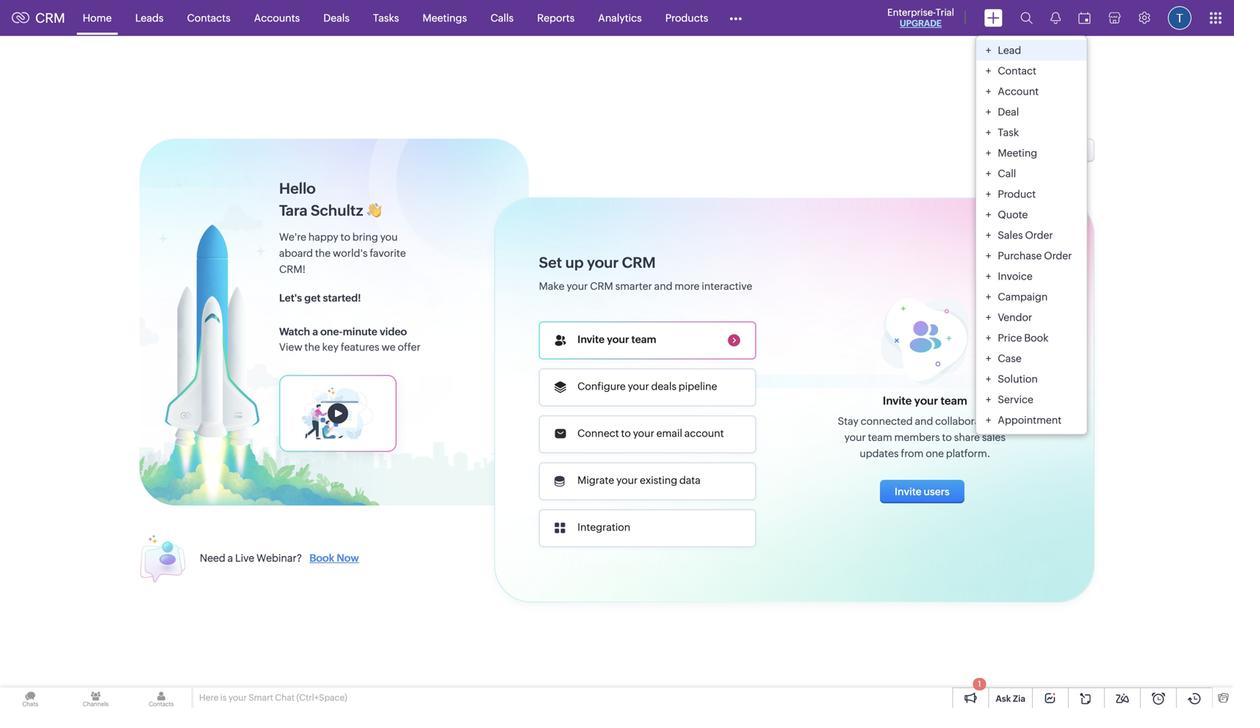Task type: vqa. For each thing, say whether or not it's contained in the screenshot.
7th + from the bottom of the page
yes



Task type: locate. For each thing, give the bounding box(es) containing it.
19 + from the top
[[986, 415, 991, 426]]

2 horizontal spatial to
[[942, 432, 952, 443]]

order right purchase
[[1044, 250, 1072, 262]]

to up world's
[[340, 231, 350, 243]]

and left more
[[654, 281, 672, 292]]

connected
[[861, 416, 913, 427]]

menu item up the "service"
[[976, 369, 1087, 390]]

menu item down + purchase order
[[976, 266, 1087, 287]]

0 horizontal spatial a
[[228, 553, 233, 564]]

+ for + call
[[986, 168, 991, 180]]

13 menu item from the top
[[976, 287, 1087, 307]]

0 vertical spatial a
[[312, 326, 318, 338]]

1 vertical spatial and
[[915, 416, 933, 427]]

a inside watch a one-minute video view the key features we offer
[[312, 326, 318, 338]]

13 + from the top
[[986, 291, 991, 303]]

2 + from the top
[[986, 65, 991, 77]]

members
[[894, 432, 940, 443]]

crm up smarter
[[622, 255, 656, 271]]

1 horizontal spatial crm
[[590, 281, 613, 292]]

+ left case
[[986, 353, 991, 365]]

+ for + solution
[[986, 374, 991, 385]]

enterprise-trial upgrade
[[887, 7, 954, 28]]

10 + from the top
[[986, 230, 991, 241]]

2 menu item from the top
[[976, 61, 1087, 81]]

your left the deals at the bottom right of the page
[[628, 381, 649, 393]]

3 menu item from the top
[[976, 81, 1087, 102]]

+ left lead
[[986, 44, 991, 56]]

menu item down invoice
[[976, 287, 1087, 307]]

4 + from the top
[[986, 106, 991, 118]]

+ down + call
[[986, 188, 991, 200]]

+ left deal
[[986, 106, 991, 118]]

aboard
[[279, 248, 313, 259]]

+ left the task
[[986, 127, 991, 138]]

configure your deals pipeline
[[577, 381, 717, 393]]

deals
[[651, 381, 676, 393]]

to left share
[[942, 432, 952, 443]]

+ for + lead
[[986, 44, 991, 56]]

schultz
[[311, 202, 363, 219]]

5 + from the top
[[986, 127, 991, 138]]

your right up
[[587, 255, 619, 271]]

invite your team up stay connected and collaborate with your team members to share sales updates from one platform.
[[883, 395, 967, 407]]

0 horizontal spatial and
[[654, 281, 672, 292]]

menu item up "contact"
[[976, 40, 1087, 61]]

menu item up the quote
[[976, 184, 1087, 205]]

order for + purchase order
[[1044, 250, 1072, 262]]

+ contact
[[986, 65, 1036, 77]]

crm!
[[279, 264, 306, 275]]

menu item up account
[[976, 61, 1087, 81]]

here
[[199, 693, 219, 703]]

deals
[[323, 12, 350, 24]]

service
[[998, 394, 1033, 406]]

your left email
[[633, 428, 654, 440]]

menu item up meeting
[[976, 122, 1087, 143]]

calendar image
[[1078, 12, 1091, 24]]

1 vertical spatial team
[[941, 395, 967, 407]]

profile image
[[1168, 6, 1191, 30]]

meetings
[[423, 12, 467, 24]]

we
[[381, 342, 396, 353]]

a left live
[[228, 553, 233, 564]]

+ appointment
[[986, 415, 1062, 426]]

+ left the "service"
[[986, 394, 991, 406]]

menu item down meeting
[[976, 163, 1087, 184]]

menu item
[[976, 40, 1087, 61], [976, 61, 1087, 81], [976, 81, 1087, 102], [976, 102, 1087, 122], [976, 122, 1087, 143], [976, 143, 1087, 163], [976, 163, 1087, 184], [976, 184, 1087, 205], [976, 205, 1087, 225], [976, 225, 1087, 246], [976, 246, 1087, 266], [976, 266, 1087, 287], [976, 287, 1087, 307], [976, 307, 1087, 328], [976, 328, 1087, 349], [976, 349, 1087, 369], [976, 369, 1087, 390], [976, 390, 1087, 410], [976, 410, 1087, 431]]

calls link
[[479, 0, 525, 36]]

here is your smart chat (ctrl+space)
[[199, 693, 347, 703]]

existing
[[640, 475, 677, 487]]

1 vertical spatial crm
[[622, 255, 656, 271]]

accounts
[[254, 12, 300, 24]]

0 vertical spatial book
[[1024, 332, 1049, 344]]

+ for + sales order
[[986, 230, 991, 241]]

need a live webinar? book now
[[200, 553, 359, 564]]

migrate your existing data
[[577, 475, 701, 487]]

crm left home
[[35, 10, 65, 26]]

invite up connected
[[883, 395, 912, 407]]

menu item down account
[[976, 102, 1087, 122]]

your down 'stay'
[[844, 432, 866, 443]]

your
[[587, 255, 619, 271], [567, 281, 588, 292], [607, 334, 629, 346], [628, 381, 649, 393], [914, 395, 938, 407], [633, 428, 654, 440], [844, 432, 866, 443], [616, 475, 638, 487], [228, 693, 247, 703]]

1
[[978, 680, 981, 689]]

order up + purchase order
[[1025, 230, 1053, 241]]

data
[[679, 475, 701, 487]]

1 vertical spatial the
[[304, 342, 320, 353]]

+ for + product
[[986, 188, 991, 200]]

invoice
[[998, 271, 1033, 282]]

menu item down vendor
[[976, 328, 1087, 349]]

+ for + quote
[[986, 209, 991, 221]]

0 vertical spatial crm
[[35, 10, 65, 26]]

0 horizontal spatial to
[[340, 231, 350, 243]]

0 vertical spatial team
[[631, 334, 656, 346]]

+ for + vendor
[[986, 312, 991, 324]]

offer
[[398, 342, 421, 353]]

deal
[[998, 106, 1019, 118]]

+ for + price book
[[986, 332, 991, 344]]

team
[[631, 334, 656, 346], [941, 395, 967, 407], [868, 432, 892, 443]]

7 + from the top
[[986, 168, 991, 180]]

zia
[[1013, 694, 1025, 704]]

team up configure your deals pipeline
[[631, 334, 656, 346]]

the down happy
[[315, 248, 331, 259]]

6 menu item from the top
[[976, 143, 1087, 163]]

price
[[998, 332, 1022, 344]]

+ call
[[986, 168, 1016, 180]]

+ solution
[[986, 374, 1038, 385]]

contacts
[[187, 12, 231, 24]]

the inside watch a one-minute video view the key features we offer
[[304, 342, 320, 353]]

+ left vendor
[[986, 312, 991, 324]]

6 + from the top
[[986, 147, 991, 159]]

your right is
[[228, 693, 247, 703]]

+ up + call
[[986, 147, 991, 159]]

menu item up "appointment"
[[976, 390, 1087, 410]]

menu item down the task
[[976, 143, 1087, 163]]

menu item up + sales order
[[976, 205, 1087, 225]]

solution
[[998, 374, 1038, 385]]

let's
[[279, 292, 302, 304]]

deals link
[[312, 0, 361, 36]]

minute
[[343, 326, 377, 338]]

collaborate
[[935, 416, 989, 427]]

0 vertical spatial the
[[315, 248, 331, 259]]

16 menu item from the top
[[976, 349, 1087, 369]]

menu item up + purchase order
[[976, 225, 1087, 246]]

to
[[340, 231, 350, 243], [621, 428, 631, 440], [942, 432, 952, 443]]

tasks
[[373, 12, 399, 24]]

18 menu item from the top
[[976, 390, 1087, 410]]

+ price book
[[986, 332, 1049, 344]]

+ down + case
[[986, 374, 991, 385]]

profile element
[[1159, 0, 1200, 36]]

invite your team up configure
[[577, 334, 656, 346]]

+ for + service
[[986, 394, 991, 406]]

+ up + vendor
[[986, 291, 991, 303]]

key
[[322, 342, 339, 353]]

0 horizontal spatial book
[[309, 553, 334, 564]]

and up members
[[915, 416, 933, 427]]

10 menu item from the top
[[976, 225, 1087, 246]]

menu item down "campaign"
[[976, 307, 1087, 328]]

+ left sales
[[986, 230, 991, 241]]

12 + from the top
[[986, 271, 991, 282]]

14 menu item from the top
[[976, 307, 1087, 328]]

team inside stay connected and collaborate with your team members to share sales updates from one platform.
[[868, 432, 892, 443]]

one-
[[320, 326, 343, 338]]

1 vertical spatial book
[[309, 553, 334, 564]]

8 + from the top
[[986, 188, 991, 200]]

+ left the quote
[[986, 209, 991, 221]]

the for key
[[304, 342, 320, 353]]

+ up the + deal
[[986, 86, 991, 97]]

1 vertical spatial order
[[1044, 250, 1072, 262]]

2 vertical spatial team
[[868, 432, 892, 443]]

book left now at the bottom left of page
[[309, 553, 334, 564]]

we're happy to bring you aboard the world's favorite crm!
[[279, 231, 406, 275]]

+ up the + invoice
[[986, 250, 991, 262]]

the left key at top
[[304, 342, 320, 353]]

1 vertical spatial a
[[228, 553, 233, 564]]

a
[[312, 326, 318, 338], [228, 553, 233, 564]]

+ for + campaign
[[986, 291, 991, 303]]

leads link
[[123, 0, 175, 36]]

15 + from the top
[[986, 332, 991, 344]]

+ down + lead
[[986, 65, 991, 77]]

migrate
[[577, 475, 614, 487]]

+ left invoice
[[986, 271, 991, 282]]

17 + from the top
[[986, 374, 991, 385]]

0 horizontal spatial team
[[631, 334, 656, 346]]

invite inside button
[[895, 486, 922, 498]]

15 menu item from the top
[[976, 328, 1087, 349]]

14 + from the top
[[986, 312, 991, 324]]

+ left the call
[[986, 168, 991, 180]]

with
[[992, 416, 1012, 427]]

menu item down the "service"
[[976, 410, 1087, 431]]

need
[[200, 553, 225, 564]]

0 vertical spatial invite your team
[[577, 334, 656, 346]]

16 + from the top
[[986, 353, 991, 365]]

2 horizontal spatial crm
[[622, 255, 656, 271]]

19 menu item from the top
[[976, 410, 1087, 431]]

to inside stay connected and collaborate with your team members to share sales updates from one platform.
[[942, 432, 952, 443]]

tasks link
[[361, 0, 411, 36]]

crm down set up your crm
[[590, 281, 613, 292]]

invite left users
[[895, 486, 922, 498]]

invite users button
[[880, 480, 964, 504]]

1 horizontal spatial and
[[915, 416, 933, 427]]

sales
[[982, 432, 1006, 443]]

invite up configure
[[577, 334, 605, 346]]

to right connect
[[621, 428, 631, 440]]

meeting
[[998, 147, 1037, 159]]

+
[[986, 44, 991, 56], [986, 65, 991, 77], [986, 86, 991, 97], [986, 106, 991, 118], [986, 127, 991, 138], [986, 147, 991, 159], [986, 168, 991, 180], [986, 188, 991, 200], [986, 209, 991, 221], [986, 230, 991, 241], [986, 250, 991, 262], [986, 271, 991, 282], [986, 291, 991, 303], [986, 312, 991, 324], [986, 332, 991, 344], [986, 353, 991, 365], [986, 374, 991, 385], [986, 394, 991, 406], [986, 415, 991, 426]]

team up updates
[[868, 432, 892, 443]]

11 + from the top
[[986, 250, 991, 262]]

1 vertical spatial invite
[[883, 395, 912, 407]]

18 + from the top
[[986, 394, 991, 406]]

team up collaborate
[[941, 395, 967, 407]]

+ task
[[986, 127, 1019, 138]]

a left one-
[[312, 326, 318, 338]]

+ left price at top right
[[986, 332, 991, 344]]

started!
[[323, 292, 361, 304]]

call
[[998, 168, 1016, 180]]

book right price at top right
[[1024, 332, 1049, 344]]

signals image
[[1050, 12, 1061, 24]]

+ case
[[986, 353, 1022, 365]]

make your crm smarter and more interactive
[[539, 281, 752, 292]]

0 vertical spatial order
[[1025, 230, 1053, 241]]

menu item down "contact"
[[976, 81, 1087, 102]]

create menu image
[[984, 9, 1003, 27]]

9 + from the top
[[986, 209, 991, 221]]

+ left with
[[986, 415, 991, 426]]

1 + from the top
[[986, 44, 991, 56]]

1 horizontal spatial team
[[868, 432, 892, 443]]

platform.
[[946, 448, 990, 460]]

menu item down + sales order
[[976, 246, 1087, 266]]

sales
[[998, 230, 1023, 241]]

home
[[83, 12, 112, 24]]

3 + from the top
[[986, 86, 991, 97]]

1 vertical spatial invite your team
[[883, 395, 967, 407]]

menu item up solution
[[976, 349, 1087, 369]]

your inside stay connected and collaborate with your team members to share sales updates from one platform.
[[844, 432, 866, 443]]

the inside we're happy to bring you aboard the world's favorite crm!
[[315, 248, 331, 259]]

contact
[[998, 65, 1036, 77]]

the
[[315, 248, 331, 259], [304, 342, 320, 353]]

happy
[[308, 231, 338, 243]]

2 vertical spatial invite
[[895, 486, 922, 498]]

1 horizontal spatial a
[[312, 326, 318, 338]]



Task type: describe. For each thing, give the bounding box(es) containing it.
campaign
[[998, 291, 1048, 303]]

+ purchase order
[[986, 250, 1072, 262]]

your up stay connected and collaborate with your team members to share sales updates from one platform.
[[914, 395, 938, 407]]

now
[[337, 553, 359, 564]]

stay
[[838, 416, 859, 427]]

let's get started!
[[279, 292, 361, 304]]

your down up
[[567, 281, 588, 292]]

share
[[954, 432, 980, 443]]

+ for + contact
[[986, 65, 991, 77]]

+ lead
[[986, 44, 1021, 56]]

configure
[[577, 381, 626, 393]]

connect
[[577, 428, 619, 440]]

hello tara schultz
[[279, 180, 363, 219]]

+ deal
[[986, 106, 1019, 118]]

9 menu item from the top
[[976, 205, 1087, 225]]

make
[[539, 281, 564, 292]]

and inside stay connected and collaborate with your team members to share sales updates from one platform.
[[915, 416, 933, 427]]

email
[[656, 428, 682, 440]]

+ for + purchase order
[[986, 250, 991, 262]]

more
[[675, 281, 700, 292]]

vendor
[[998, 312, 1032, 324]]

a for live
[[228, 553, 233, 564]]

pipeline
[[679, 381, 717, 393]]

favorite
[[370, 248, 406, 259]]

5 menu item from the top
[[976, 122, 1087, 143]]

+ vendor
[[986, 312, 1032, 324]]

calls
[[490, 12, 514, 24]]

features
[[341, 342, 379, 353]]

chat
[[275, 693, 295, 703]]

7 menu item from the top
[[976, 163, 1087, 184]]

0 vertical spatial invite
[[577, 334, 605, 346]]

+ service
[[986, 394, 1033, 406]]

+ campaign
[[986, 291, 1048, 303]]

ask zia
[[996, 694, 1025, 704]]

+ for + invoice
[[986, 271, 991, 282]]

+ quote
[[986, 209, 1028, 221]]

create menu element
[[975, 0, 1011, 36]]

0 horizontal spatial crm
[[35, 10, 65, 26]]

live
[[235, 553, 254, 564]]

hello
[[279, 180, 316, 197]]

reports
[[537, 12, 575, 24]]

watch a one-minute video view the key features we offer
[[279, 326, 421, 353]]

world's
[[333, 248, 368, 259]]

connect to your email account
[[577, 428, 724, 440]]

products link
[[654, 0, 720, 36]]

12 menu item from the top
[[976, 266, 1087, 287]]

0 vertical spatial and
[[654, 281, 672, 292]]

contacts image
[[131, 688, 191, 709]]

invite users
[[895, 486, 950, 498]]

analytics link
[[586, 0, 654, 36]]

+ for + meeting
[[986, 147, 991, 159]]

one
[[926, 448, 944, 460]]

video
[[380, 326, 407, 338]]

1 horizontal spatial to
[[621, 428, 631, 440]]

up
[[565, 255, 584, 271]]

upgrade
[[900, 18, 942, 28]]

+ meeting
[[986, 147, 1037, 159]]

8 menu item from the top
[[976, 184, 1087, 205]]

search image
[[1020, 12, 1033, 24]]

appointment
[[998, 415, 1062, 426]]

we're
[[279, 231, 306, 243]]

crm link
[[12, 10, 65, 26]]

interactive
[[702, 281, 752, 292]]

0 horizontal spatial invite your team
[[577, 334, 656, 346]]

+ for + case
[[986, 353, 991, 365]]

is
[[220, 693, 227, 703]]

17 menu item from the top
[[976, 369, 1087, 390]]

order for + sales order
[[1025, 230, 1053, 241]]

+ for + appointment
[[986, 415, 991, 426]]

signals element
[[1042, 0, 1069, 36]]

search element
[[1011, 0, 1042, 36]]

from
[[901, 448, 924, 460]]

meetings link
[[411, 0, 479, 36]]

(ctrl+space)
[[296, 693, 347, 703]]

1 horizontal spatial book
[[1024, 332, 1049, 344]]

quote
[[998, 209, 1028, 221]]

product
[[998, 188, 1036, 200]]

accounts link
[[242, 0, 312, 36]]

2 vertical spatial crm
[[590, 281, 613, 292]]

11 menu item from the top
[[976, 246, 1087, 266]]

chats image
[[0, 688, 60, 709]]

integration
[[577, 522, 630, 534]]

purchase
[[998, 250, 1042, 262]]

ask
[[996, 694, 1011, 704]]

+ for + task
[[986, 127, 991, 138]]

+ account
[[986, 86, 1039, 97]]

leads
[[135, 12, 164, 24]]

you
[[380, 231, 398, 243]]

updates
[[860, 448, 899, 460]]

home link
[[71, 0, 123, 36]]

users
[[924, 486, 950, 498]]

your right migrate
[[616, 475, 638, 487]]

+ product
[[986, 188, 1036, 200]]

trial
[[935, 7, 954, 18]]

book now link
[[302, 553, 359, 564]]

to inside we're happy to bring you aboard the world's favorite crm!
[[340, 231, 350, 243]]

1 horizontal spatial invite your team
[[883, 395, 967, 407]]

get
[[304, 292, 321, 304]]

your up configure
[[607, 334, 629, 346]]

Other Modules field
[[720, 6, 752, 30]]

1 menu item from the top
[[976, 40, 1087, 61]]

the for world's
[[315, 248, 331, 259]]

stay connected and collaborate with your team members to share sales updates from one platform.
[[838, 416, 1012, 460]]

set
[[539, 255, 562, 271]]

webinar?
[[256, 553, 302, 564]]

case
[[998, 353, 1022, 365]]

a for one-
[[312, 326, 318, 338]]

+ for + account
[[986, 86, 991, 97]]

4 menu item from the top
[[976, 102, 1087, 122]]

2 horizontal spatial team
[[941, 395, 967, 407]]

bring
[[352, 231, 378, 243]]

+ for + deal
[[986, 106, 991, 118]]

channels image
[[66, 688, 126, 709]]



